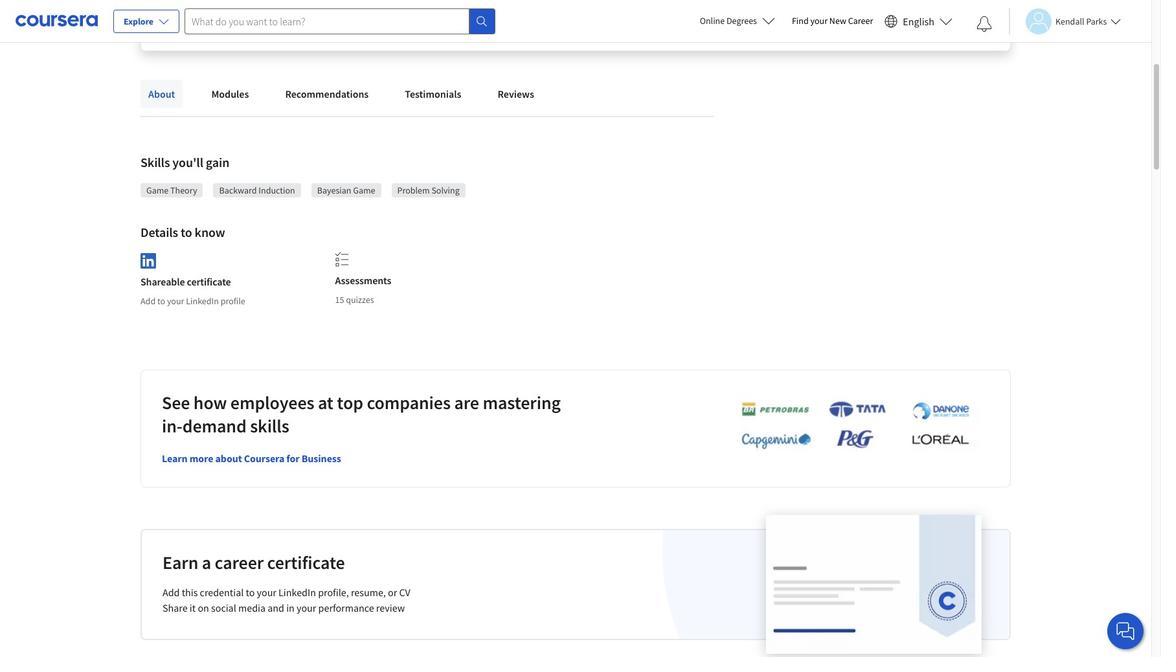 Task type: locate. For each thing, give the bounding box(es) containing it.
certificate
[[187, 275, 231, 288], [267, 551, 345, 575]]

1 vertical spatial linkedin
[[279, 586, 316, 599]]

credential
[[200, 586, 244, 599]]

2 horizontal spatial to
[[246, 586, 255, 599]]

None search field
[[185, 8, 496, 34]]

0 horizontal spatial to
[[157, 295, 165, 307]]

1 vertical spatial certificate
[[267, 551, 345, 575]]

certificate up add to your linkedin profile
[[187, 275, 231, 288]]

learn for learn more about coursera for business
[[162, 452, 188, 465]]

find your new career link
[[786, 13, 880, 29]]

in-
[[162, 415, 183, 438]]

business
[[302, 452, 341, 465]]

1 vertical spatial add
[[163, 586, 180, 599]]

(4,487 reviews)
[[262, 7, 318, 19]]

add for add to your linkedin profile
[[141, 295, 156, 307]]

to for know
[[181, 224, 192, 240]]

0 horizontal spatial add
[[141, 295, 156, 307]]

explore
[[124, 16, 154, 27]]

kendall
[[1056, 15, 1085, 27]]

mastering
[[483, 391, 561, 415]]

1 horizontal spatial to
[[181, 224, 192, 240]]

game
[[146, 185, 169, 196], [353, 185, 376, 196]]

know
[[195, 224, 225, 240]]

at left top
[[318, 391, 334, 415]]

testimonials
[[405, 87, 462, 100]]

to up media
[[246, 586, 255, 599]]

more
[[190, 452, 213, 465]]

your right find
[[811, 15, 828, 27]]

explore button
[[113, 10, 180, 33]]

bayesian game
[[317, 185, 376, 196]]

or
[[388, 586, 397, 599]]

to
[[181, 224, 192, 240], [157, 295, 165, 307], [246, 586, 255, 599]]

add
[[141, 295, 156, 307], [163, 586, 180, 599]]

top
[[337, 391, 363, 415]]

your
[[828, 7, 845, 19], [811, 15, 828, 27], [167, 295, 184, 307], [257, 586, 277, 599], [297, 602, 316, 615]]

1 vertical spatial learn
[[162, 452, 188, 465]]

earn
[[163, 551, 198, 575]]

0 vertical spatial linkedin
[[186, 295, 219, 307]]

learn left more
[[162, 452, 188, 465]]

1 horizontal spatial linkedin
[[279, 586, 316, 599]]

linkedin
[[186, 295, 219, 307], [279, 586, 316, 599]]

see how employees at top companies are mastering in-demand skills
[[162, 391, 561, 438]]

details
[[141, 224, 178, 240]]

no previous experience necessary
[[381, 7, 509, 19]]

to left know at the left of page
[[181, 224, 192, 240]]

1 vertical spatial to
[[157, 295, 165, 307]]

profile,
[[318, 586, 349, 599]]

testimonials link
[[397, 80, 469, 108]]

gain
[[206, 154, 230, 170]]

0 horizontal spatial game
[[146, 185, 169, 196]]

add down shareable
[[141, 295, 156, 307]]

parks
[[1087, 15, 1108, 27]]

solving
[[432, 185, 460, 196]]

how
[[194, 391, 227, 415]]

learn
[[795, 7, 817, 19], [162, 452, 188, 465]]

game right 'bayesian'
[[353, 185, 376, 196]]

show notifications image
[[977, 16, 993, 32]]

backward induction
[[219, 185, 295, 196]]

0 vertical spatial learn
[[795, 7, 817, 19]]

own
[[847, 7, 863, 19]]

1 horizontal spatial add
[[163, 586, 180, 599]]

certificate up profile,
[[267, 551, 345, 575]]

1 vertical spatial at
[[318, 391, 334, 415]]

to down shareable
[[157, 295, 165, 307]]

at left new
[[819, 7, 826, 19]]

add to your linkedin profile
[[141, 295, 245, 307]]

0 vertical spatial add
[[141, 295, 156, 307]]

chat with us image
[[1116, 621, 1137, 642]]

game left theory
[[146, 185, 169, 196]]

assessments
[[335, 274, 392, 287]]

What do you want to learn? text field
[[185, 8, 470, 34]]

a
[[202, 551, 211, 575]]

2 vertical spatial to
[[246, 586, 255, 599]]

0 horizontal spatial learn
[[162, 452, 188, 465]]

theory
[[170, 185, 197, 196]]

add this credential to your linkedin profile, resume, or cv share it on social media and in your performance review
[[163, 586, 411, 615]]

add up share
[[163, 586, 180, 599]]

shareable
[[141, 275, 185, 288]]

reviews link
[[490, 80, 542, 108]]

coursera enterprise logos image
[[723, 401, 982, 457]]

at
[[819, 7, 826, 19], [318, 391, 334, 415]]

kendall parks
[[1056, 15, 1108, 27]]

demand
[[183, 415, 247, 438]]

1 horizontal spatial game
[[353, 185, 376, 196]]

1 horizontal spatial at
[[819, 7, 826, 19]]

0 horizontal spatial at
[[318, 391, 334, 415]]

you'll
[[173, 154, 203, 170]]

details to know
[[141, 224, 225, 240]]

1 horizontal spatial learn
[[795, 7, 817, 19]]

linkedin up "in"
[[279, 586, 316, 599]]

to inside add this credential to your linkedin profile, resume, or cv share it on social media and in your performance review
[[246, 586, 255, 599]]

linkedin down shareable certificate
[[186, 295, 219, 307]]

0 horizontal spatial certificate
[[187, 275, 231, 288]]

(4,487
[[262, 7, 285, 19]]

0 vertical spatial to
[[181, 224, 192, 240]]

add inside add this credential to your linkedin profile, resume, or cv share it on social media and in your performance review
[[163, 586, 180, 599]]

employees
[[231, 391, 315, 415]]

0 horizontal spatial linkedin
[[186, 295, 219, 307]]

performance
[[319, 602, 374, 615]]

review
[[376, 602, 405, 615]]

learn left new
[[795, 7, 817, 19]]

reviews
[[498, 87, 535, 100]]



Task type: vqa. For each thing, say whether or not it's contained in the screenshot.
Earn a career certificate
yes



Task type: describe. For each thing, give the bounding box(es) containing it.
see
[[162, 391, 190, 415]]

modules link
[[204, 80, 257, 108]]

modules
[[212, 87, 249, 100]]

no
[[381, 7, 392, 19]]

previous
[[394, 7, 427, 19]]

at inside see how employees at top companies are mastering in-demand skills
[[318, 391, 334, 415]]

shareable certificate
[[141, 275, 231, 288]]

english button
[[880, 0, 958, 42]]

skills
[[141, 154, 170, 170]]

career
[[215, 551, 264, 575]]

on
[[198, 602, 209, 615]]

learn at your own pace
[[795, 7, 883, 19]]

profile
[[221, 295, 245, 307]]

it
[[190, 602, 196, 615]]

career
[[849, 15, 874, 27]]

15 quizzes
[[335, 294, 374, 306]]

new
[[830, 15, 847, 27]]

coursera image
[[16, 11, 98, 31]]

coursera
[[244, 452, 285, 465]]

in
[[287, 602, 295, 615]]

1 horizontal spatial certificate
[[267, 551, 345, 575]]

online
[[700, 15, 725, 27]]

skills you'll gain
[[141, 154, 230, 170]]

your right "in"
[[297, 602, 316, 615]]

recommendations
[[285, 87, 369, 100]]

about
[[148, 87, 175, 100]]

0 vertical spatial at
[[819, 7, 826, 19]]

15
[[335, 294, 344, 306]]

resume,
[[351, 586, 386, 599]]

necessary
[[472, 7, 509, 19]]

add for add this credential to your linkedin profile, resume, or cv share it on social media and in your performance review
[[163, 586, 180, 599]]

degrees
[[727, 15, 758, 27]]

coursera career certificate image
[[767, 515, 982, 654]]

your up and
[[257, 586, 277, 599]]

problem
[[398, 185, 430, 196]]

this
[[182, 586, 198, 599]]

experience
[[428, 7, 470, 19]]

social
[[211, 602, 236, 615]]

induction
[[259, 185, 295, 196]]

are
[[455, 391, 480, 415]]

kendall parks button
[[1010, 8, 1122, 34]]

for
[[287, 452, 300, 465]]

0 vertical spatial certificate
[[187, 275, 231, 288]]

and
[[268, 602, 284, 615]]

learn more about coursera for business link
[[162, 452, 341, 465]]

online degrees button
[[690, 6, 786, 35]]

about
[[215, 452, 242, 465]]

learn for learn at your own pace
[[795, 7, 817, 19]]

bayesian
[[317, 185, 352, 196]]

learn more about coursera for business
[[162, 452, 341, 465]]

find your new career
[[792, 15, 874, 27]]

your down shareable certificate
[[167, 295, 184, 307]]

media
[[238, 602, 266, 615]]

reviews)
[[287, 7, 318, 19]]

linkedin inside add this credential to your linkedin profile, resume, or cv share it on social media and in your performance review
[[279, 586, 316, 599]]

cv
[[399, 586, 411, 599]]

backward
[[219, 185, 257, 196]]

problem solving
[[398, 185, 460, 196]]

skills
[[250, 415, 290, 438]]

online degrees
[[700, 15, 758, 27]]

1 game from the left
[[146, 185, 169, 196]]

to for your
[[157, 295, 165, 307]]

recommendations link
[[278, 80, 377, 108]]

share
[[163, 602, 188, 615]]

earn a career certificate
[[163, 551, 345, 575]]

about link
[[141, 80, 183, 108]]

pace
[[865, 7, 883, 19]]

quizzes
[[346, 294, 374, 306]]

your left own
[[828, 7, 845, 19]]

companies
[[367, 391, 451, 415]]

2 game from the left
[[353, 185, 376, 196]]

find
[[792, 15, 809, 27]]

game theory
[[146, 185, 197, 196]]



